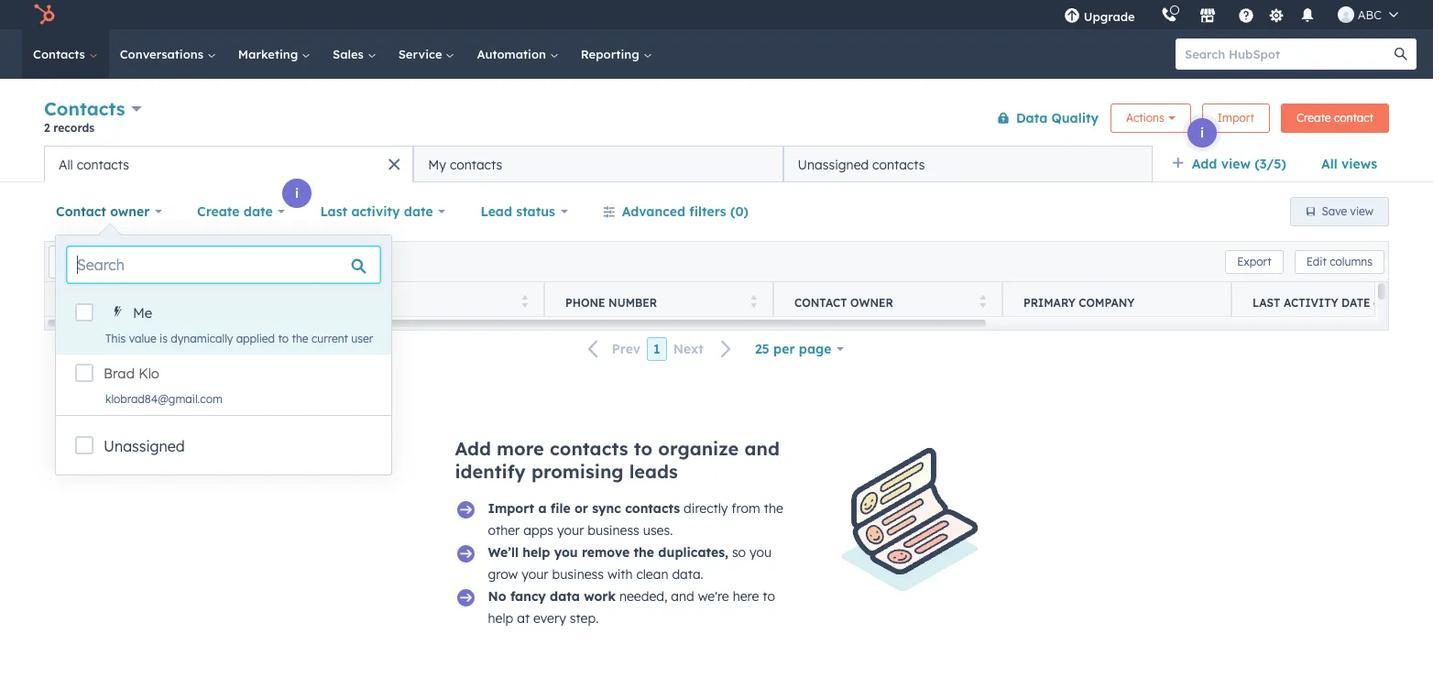 Task type: locate. For each thing, give the bounding box(es) containing it.
0 vertical spatial i
[[1201, 125, 1204, 141]]

service link
[[387, 29, 466, 79]]

1 horizontal spatial and
[[745, 437, 780, 460]]

0 horizontal spatial i button
[[71, 268, 101, 297]]

date right activity
[[404, 203, 433, 220]]

(pdt)
[[1374, 296, 1404, 309]]

1 vertical spatial help
[[488, 610, 514, 627]]

1 press to sort. image from the left
[[292, 295, 299, 307]]

import
[[1218, 110, 1255, 124], [488, 500, 534, 517]]

2 horizontal spatial the
[[764, 500, 783, 517]]

0 vertical spatial to
[[278, 332, 289, 346]]

to right applied
[[278, 332, 289, 346]]

0 horizontal spatial contact
[[56, 203, 106, 220]]

view for add
[[1221, 156, 1251, 172]]

press to sort. element left primary
[[979, 295, 986, 310]]

help inside needed, and we're here to help at every step.
[[488, 610, 514, 627]]

i button left "name"
[[71, 268, 101, 297]]

quality
[[1052, 110, 1099, 126]]

1 horizontal spatial all
[[1322, 156, 1338, 172]]

advanced
[[622, 203, 686, 220]]

1 horizontal spatial view
[[1351, 204, 1374, 218]]

leads
[[629, 460, 678, 483]]

0 horizontal spatial unassigned
[[104, 437, 185, 456]]

0 vertical spatial view
[[1221, 156, 1251, 172]]

to
[[278, 332, 289, 346], [634, 437, 653, 460], [763, 588, 775, 605]]

0 horizontal spatial create
[[197, 203, 240, 220]]

0 vertical spatial i button
[[1188, 118, 1217, 148]]

1 vertical spatial and
[[671, 588, 695, 605]]

0 vertical spatial last
[[320, 203, 347, 220]]

0 horizontal spatial to
[[278, 332, 289, 346]]

add down import button
[[1192, 156, 1218, 172]]

other
[[488, 522, 520, 539]]

file
[[551, 500, 571, 517]]

help image
[[1238, 8, 1254, 25]]

press to sort. image left phone
[[521, 295, 528, 307]]

1 vertical spatial add
[[455, 437, 491, 460]]

press to sort. image up '25'
[[750, 295, 757, 307]]

your down file
[[557, 522, 584, 539]]

every
[[533, 610, 566, 627]]

press to sort. image left email
[[292, 295, 299, 307]]

view inside popup button
[[1221, 156, 1251, 172]]

0 vertical spatial owner
[[110, 203, 150, 220]]

0 horizontal spatial press to sort. image
[[292, 295, 299, 307]]

last activity date button
[[308, 193, 458, 230]]

to left organize
[[634, 437, 653, 460]]

1 all from the left
[[1322, 156, 1338, 172]]

last for last activity date
[[320, 203, 347, 220]]

0 horizontal spatial add
[[455, 437, 491, 460]]

import for import
[[1218, 110, 1255, 124]]

0 horizontal spatial last
[[320, 203, 347, 220]]

0 horizontal spatial you
[[554, 544, 578, 561]]

0 horizontal spatial press to sort. image
[[521, 295, 528, 307]]

automation link
[[466, 29, 570, 79]]

create left contact
[[1297, 110, 1331, 124]]

1 horizontal spatial contact
[[795, 296, 847, 309]]

owner up '25 per page' "popup button"
[[851, 296, 894, 309]]

add inside popup button
[[1192, 156, 1218, 172]]

Search name, phone, email addresses, or company search field
[[49, 245, 271, 278]]

list box containing me
[[56, 294, 392, 415]]

1 press to sort. image from the left
[[521, 295, 528, 307]]

brad
[[104, 365, 135, 382]]

press to sort. image
[[292, 295, 299, 307], [750, 295, 757, 307]]

help down apps
[[523, 544, 550, 561]]

i button up "add view (3/5)" on the top
[[1188, 118, 1217, 148]]

1 horizontal spatial create
[[1297, 110, 1331, 124]]

2 horizontal spatial to
[[763, 588, 775, 605]]

1 horizontal spatial i button
[[282, 179, 312, 208]]

1 horizontal spatial the
[[634, 544, 654, 561]]

the inside list box
[[292, 332, 308, 346]]

brad klo
[[104, 365, 159, 382]]

create for create date
[[197, 203, 240, 220]]

contacts inside contacts link
[[33, 47, 89, 61]]

0 horizontal spatial owner
[[110, 203, 150, 220]]

applied
[[236, 332, 275, 346]]

create date button
[[185, 193, 297, 230]]

view left (3/5)
[[1221, 156, 1251, 172]]

0 vertical spatial unassigned
[[798, 156, 869, 173]]

2 date from the left
[[404, 203, 433, 220]]

contacts down hubspot link
[[33, 47, 89, 61]]

import inside button
[[1218, 110, 1255, 124]]

and down 'data.'
[[671, 588, 695, 605]]

all inside all views link
[[1322, 156, 1338, 172]]

1 horizontal spatial date
[[404, 203, 433, 220]]

2 horizontal spatial i button
[[1188, 118, 1217, 148]]

1 vertical spatial view
[[1351, 204, 1374, 218]]

work
[[584, 588, 616, 605]]

all contacts
[[59, 156, 129, 173]]

primary
[[1024, 296, 1076, 309]]

1 vertical spatial create
[[197, 203, 240, 220]]

1 horizontal spatial press to sort. image
[[979, 295, 986, 307]]

1 horizontal spatial import
[[1218, 110, 1255, 124]]

0 vertical spatial business
[[588, 522, 640, 539]]

menu
[[1051, 0, 1411, 29]]

you left remove
[[554, 544, 578, 561]]

add for add more contacts to organize and identify promising leads
[[455, 437, 491, 460]]

here
[[733, 588, 759, 605]]

0 horizontal spatial the
[[292, 332, 308, 346]]

activity
[[351, 203, 400, 220]]

brad klo image
[[1338, 6, 1354, 23]]

and
[[745, 437, 780, 460], [671, 588, 695, 605]]

actions
[[1126, 110, 1165, 124]]

add view (3/5)
[[1192, 156, 1287, 172]]

0 vertical spatial and
[[745, 437, 780, 460]]

import up other
[[488, 500, 534, 517]]

unassigned contacts
[[798, 156, 925, 173]]

help button
[[1231, 0, 1262, 29]]

0 horizontal spatial contact owner
[[56, 203, 150, 220]]

we'll
[[488, 544, 519, 561]]

phone number
[[566, 296, 657, 309]]

phone
[[566, 296, 605, 309]]

2 vertical spatial to
[[763, 588, 775, 605]]

0 vertical spatial add
[[1192, 156, 1218, 172]]

0 horizontal spatial your
[[522, 566, 549, 583]]

help down the no
[[488, 610, 514, 627]]

0 vertical spatial import
[[1218, 110, 1255, 124]]

business inside directly from the other apps your business uses.
[[588, 522, 640, 539]]

contacts button
[[44, 95, 142, 122]]

primary company column header
[[1003, 282, 1233, 323]]

create inside popup button
[[197, 203, 240, 220]]

1 vertical spatial owner
[[851, 296, 894, 309]]

1 horizontal spatial press to sort. image
[[750, 295, 757, 307]]

1 horizontal spatial owner
[[851, 296, 894, 309]]

0 horizontal spatial date
[[244, 203, 273, 220]]

1 vertical spatial contacts
[[44, 97, 125, 120]]

view
[[1221, 156, 1251, 172], [1351, 204, 1374, 218]]

last for last activity date (pdt)
[[1253, 296, 1281, 309]]

klo
[[139, 365, 159, 382]]

contact down all contacts
[[56, 203, 106, 220]]

marketplaces image
[[1200, 8, 1216, 25]]

0 horizontal spatial and
[[671, 588, 695, 605]]

2 vertical spatial i button
[[71, 268, 101, 297]]

edit columns button
[[1295, 250, 1385, 274]]

all for all views
[[1322, 156, 1338, 172]]

i
[[1201, 125, 1204, 141], [295, 185, 299, 202], [84, 274, 88, 291]]

1 vertical spatial to
[[634, 437, 653, 460]]

1 horizontal spatial contact owner
[[795, 296, 894, 309]]

clean
[[637, 566, 669, 583]]

press to sort. element
[[292, 295, 299, 310], [521, 295, 528, 310], [750, 295, 757, 310], [979, 295, 986, 310]]

last activity date (pdt)
[[1253, 296, 1404, 309]]

0 vertical spatial help
[[523, 544, 550, 561]]

unassigned contacts button
[[783, 146, 1153, 182]]

0 vertical spatial create
[[1297, 110, 1331, 124]]

unassigned for unassigned contacts
[[798, 156, 869, 173]]

3 press to sort. element from the left
[[750, 295, 757, 310]]

page
[[799, 341, 832, 357]]

contacts
[[77, 156, 129, 173], [450, 156, 502, 173], [873, 156, 925, 173], [550, 437, 628, 460], [625, 500, 680, 517]]

data quality
[[1016, 110, 1099, 126]]

1 vertical spatial your
[[522, 566, 549, 583]]

0 vertical spatial contacts
[[33, 47, 89, 61]]

add inside add more contacts to organize and identify promising leads
[[455, 437, 491, 460]]

0 horizontal spatial i
[[84, 274, 88, 291]]

from
[[732, 500, 761, 517]]

i up add view (3/5) popup button
[[1201, 125, 1204, 141]]

view right save
[[1351, 204, 1374, 218]]

contact
[[1334, 110, 1374, 124]]

unassigned inside button
[[798, 156, 869, 173]]

press to sort. image for 4th press to sort. element from the right
[[292, 295, 299, 307]]

all down 2 records
[[59, 156, 73, 173]]

the right from
[[764, 500, 783, 517]]

list box
[[56, 294, 392, 415]]

sync
[[592, 500, 621, 517]]

your inside directly from the other apps your business uses.
[[557, 522, 584, 539]]

contact owner up page on the right of the page
[[795, 296, 894, 309]]

advanced filters (0)
[[622, 203, 749, 220]]

all left 'views'
[[1322, 156, 1338, 172]]

contacts up 'records'
[[44, 97, 125, 120]]

0 horizontal spatial all
[[59, 156, 73, 173]]

last left activity
[[320, 203, 347, 220]]

we'll help you remove the duplicates,
[[488, 544, 729, 561]]

2 press to sort. element from the left
[[521, 295, 528, 310]]

create down all contacts button
[[197, 203, 240, 220]]

create inside button
[[1297, 110, 1331, 124]]

create
[[1297, 110, 1331, 124], [197, 203, 240, 220]]

to inside add more contacts to organize and identify promising leads
[[634, 437, 653, 460]]

1
[[654, 341, 661, 357]]

last down export button
[[1253, 296, 1281, 309]]

1 vertical spatial last
[[1253, 296, 1281, 309]]

all views link
[[1310, 146, 1389, 182]]

calling icon image
[[1161, 7, 1178, 24]]

0 vertical spatial contact
[[56, 203, 106, 220]]

1 vertical spatial the
[[764, 500, 783, 517]]

view inside button
[[1351, 204, 1374, 218]]

and up from
[[745, 437, 780, 460]]

2 press to sort. image from the left
[[979, 295, 986, 307]]

to right here
[[763, 588, 775, 605]]

0 horizontal spatial help
[[488, 610, 514, 627]]

unassigned
[[798, 156, 869, 173], [104, 437, 185, 456]]

2 vertical spatial i
[[84, 274, 88, 291]]

1 press to sort. element from the left
[[292, 295, 299, 310]]

1 vertical spatial business
[[552, 566, 604, 583]]

i down all contacts button
[[295, 185, 299, 202]]

i button right create date
[[282, 179, 312, 208]]

owner up search name, phone, email addresses, or company search field
[[110, 203, 150, 220]]

0 vertical spatial contact owner
[[56, 203, 150, 220]]

filters
[[690, 203, 727, 220]]

contacts for unassigned contacts
[[873, 156, 925, 173]]

2 horizontal spatial i
[[1201, 125, 1204, 141]]

press to sort. element left email
[[292, 295, 299, 310]]

1 vertical spatial i button
[[282, 179, 312, 208]]

data
[[1016, 110, 1048, 126]]

create contact button
[[1281, 103, 1389, 132]]

contact owner down all contacts
[[56, 203, 150, 220]]

last inside popup button
[[320, 203, 347, 220]]

directly
[[684, 500, 728, 517]]

0 vertical spatial the
[[292, 332, 308, 346]]

the inside directly from the other apps your business uses.
[[764, 500, 783, 517]]

upgrade
[[1084, 9, 1135, 24]]

my contacts
[[428, 156, 502, 173]]

1 horizontal spatial you
[[750, 544, 772, 561]]

last
[[320, 203, 347, 220], [1253, 296, 1281, 309]]

date down all contacts button
[[244, 203, 273, 220]]

1 vertical spatial unassigned
[[104, 437, 185, 456]]

contact up page on the right of the page
[[795, 296, 847, 309]]

0 horizontal spatial import
[[488, 500, 534, 517]]

date
[[1342, 296, 1371, 309]]

1 vertical spatial import
[[488, 500, 534, 517]]

you right so
[[750, 544, 772, 561]]

1 horizontal spatial last
[[1253, 296, 1281, 309]]

contact
[[56, 203, 106, 220], [795, 296, 847, 309]]

marketplaces button
[[1189, 0, 1227, 29]]

2 you from the left
[[750, 544, 772, 561]]

2 all from the left
[[59, 156, 73, 173]]

Search search field
[[67, 247, 381, 283]]

1 horizontal spatial unassigned
[[798, 156, 869, 173]]

1 horizontal spatial help
[[523, 544, 550, 561]]

contacts inside add more contacts to organize and identify promising leads
[[550, 437, 628, 460]]

owner inside contact owner popup button
[[110, 203, 150, 220]]

business
[[588, 522, 640, 539], [552, 566, 604, 583]]

search image
[[1395, 48, 1408, 60]]

1 horizontal spatial add
[[1192, 156, 1218, 172]]

the up clean on the left bottom of the page
[[634, 544, 654, 561]]

1 date from the left
[[244, 203, 273, 220]]

press to sort. image left primary
[[979, 295, 986, 307]]

import up add view (3/5) popup button
[[1218, 110, 1255, 124]]

press to sort. element up '25'
[[750, 295, 757, 310]]

add left more
[[455, 437, 491, 460]]

needed, and we're here to help at every step.
[[488, 588, 775, 627]]

save view
[[1322, 204, 1374, 218]]

(3/5)
[[1255, 156, 1287, 172]]

add for add view (3/5)
[[1192, 156, 1218, 172]]

1 vertical spatial i
[[295, 185, 299, 202]]

more
[[497, 437, 544, 460]]

press to sort. element left phone
[[521, 295, 528, 310]]

1 horizontal spatial to
[[634, 437, 653, 460]]

so you grow your business with clean data.
[[488, 544, 772, 583]]

all inside all contacts button
[[59, 156, 73, 173]]

1 horizontal spatial your
[[557, 522, 584, 539]]

business up data
[[552, 566, 604, 583]]

no fancy data work
[[488, 588, 616, 605]]

settings link
[[1265, 5, 1288, 24]]

your up fancy
[[522, 566, 549, 583]]

i down contact owner popup button
[[84, 274, 88, 291]]

4 press to sort. element from the left
[[979, 295, 986, 310]]

0 horizontal spatial view
[[1221, 156, 1251, 172]]

unassigned for unassigned
[[104, 437, 185, 456]]

press to sort. image
[[521, 295, 528, 307], [979, 295, 986, 307]]

press to sort. image for phone number's press to sort. element
[[750, 295, 757, 307]]

0 vertical spatial your
[[557, 522, 584, 539]]

the left current
[[292, 332, 308, 346]]

abc
[[1358, 7, 1382, 22]]

1 horizontal spatial i
[[295, 185, 299, 202]]

contacts banner
[[44, 94, 1389, 146]]

business inside so you grow your business with clean data.
[[552, 566, 604, 583]]

contacts for all contacts
[[77, 156, 129, 173]]

business up "we'll help you remove the duplicates,"
[[588, 522, 640, 539]]

view for save
[[1351, 204, 1374, 218]]

2 press to sort. image from the left
[[750, 295, 757, 307]]



Task type: vqa. For each thing, say whether or not it's contained in the screenshot.
Prospecting button on the bottom of page
no



Task type: describe. For each thing, give the bounding box(es) containing it.
(0)
[[730, 203, 749, 220]]

upgrade image
[[1064, 8, 1080, 25]]

views
[[1342, 156, 1378, 172]]

all for all contacts
[[59, 156, 73, 173]]

dynamically
[[171, 332, 233, 346]]

hubspot image
[[33, 4, 55, 26]]

or
[[575, 500, 588, 517]]

reporting link
[[570, 29, 663, 79]]

primary company
[[1024, 296, 1135, 309]]

you inside so you grow your business with clean data.
[[750, 544, 772, 561]]

grow
[[488, 566, 518, 583]]

i for i button to the middle
[[295, 185, 299, 202]]

service
[[398, 47, 446, 61]]

status
[[516, 203, 555, 220]]

press to sort. image for contact owner
[[979, 295, 986, 307]]

contacts link
[[22, 29, 109, 79]]

notifications button
[[1292, 0, 1323, 29]]

import for import a file or sync contacts
[[488, 500, 534, 517]]

marketing
[[238, 47, 302, 61]]

sales
[[333, 47, 367, 61]]

value
[[129, 332, 157, 346]]

1 you from the left
[[554, 544, 578, 561]]

contact inside popup button
[[56, 203, 106, 220]]

email
[[336, 296, 373, 309]]

1 button
[[647, 337, 667, 361]]

name
[[103, 296, 136, 309]]

me
[[133, 304, 152, 322]]

your inside so you grow your business with clean data.
[[522, 566, 549, 583]]

actions button
[[1111, 103, 1191, 132]]

identify
[[455, 460, 526, 483]]

date inside popup button
[[404, 203, 433, 220]]

i for bottom i button
[[84, 274, 88, 291]]

with
[[608, 566, 633, 583]]

my contacts button
[[414, 146, 783, 182]]

settings image
[[1269, 8, 1285, 24]]

duplicates,
[[658, 544, 729, 561]]

i for the rightmost i button
[[1201, 125, 1204, 141]]

this
[[105, 332, 126, 346]]

per
[[774, 341, 795, 357]]

export
[[1237, 254, 1272, 268]]

date inside popup button
[[244, 203, 273, 220]]

and inside add more contacts to organize and identify promising leads
[[745, 437, 780, 460]]

to inside list box
[[278, 332, 289, 346]]

lead
[[481, 203, 512, 220]]

lead status
[[481, 203, 555, 220]]

export button
[[1226, 250, 1284, 274]]

contacts inside popup button
[[44, 97, 125, 120]]

marketing link
[[227, 29, 322, 79]]

contact owner button
[[44, 193, 174, 230]]

add more contacts to organize and identify promising leads
[[455, 437, 780, 483]]

no
[[488, 588, 506, 605]]

organize
[[658, 437, 739, 460]]

press to sort. element for email
[[521, 295, 528, 310]]

last activity date
[[320, 203, 433, 220]]

activity
[[1284, 296, 1339, 309]]

25
[[755, 341, 770, 357]]

number
[[609, 296, 657, 309]]

25 per page
[[755, 341, 832, 357]]

prev button
[[577, 337, 647, 362]]

needed,
[[619, 588, 668, 605]]

press to sort. element for contact owner
[[979, 295, 986, 310]]

edit columns
[[1307, 254, 1373, 268]]

2 vertical spatial the
[[634, 544, 654, 561]]

save
[[1322, 204, 1347, 218]]

add view (3/5) button
[[1160, 146, 1310, 182]]

conversations link
[[109, 29, 227, 79]]

remove
[[582, 544, 630, 561]]

to inside needed, and we're here to help at every step.
[[763, 588, 775, 605]]

a
[[538, 500, 547, 517]]

create date
[[197, 203, 273, 220]]

advanced filters (0) button
[[591, 193, 761, 230]]

company
[[1079, 296, 1135, 309]]

1 vertical spatial contact
[[795, 296, 847, 309]]

reporting
[[581, 47, 643, 61]]

uses.
[[643, 522, 673, 539]]

press to sort. element for phone number
[[750, 295, 757, 310]]

1 vertical spatial contact owner
[[795, 296, 894, 309]]

and inside needed, and we're here to help at every step.
[[671, 588, 695, 605]]

2
[[44, 121, 50, 135]]

prev
[[612, 341, 641, 358]]

klobrad84@gmail.com
[[105, 392, 223, 406]]

contact owner inside popup button
[[56, 203, 150, 220]]

lead status button
[[469, 193, 580, 230]]

pagination navigation
[[577, 337, 743, 362]]

save view button
[[1290, 197, 1389, 226]]

conversations
[[120, 47, 207, 61]]

25 per page button
[[743, 331, 856, 368]]

edit
[[1307, 254, 1327, 268]]

Search HubSpot search field
[[1176, 38, 1400, 70]]

hubspot link
[[22, 4, 69, 26]]

contacts for my contacts
[[450, 156, 502, 173]]

notifications image
[[1299, 8, 1316, 25]]

calling icon button
[[1154, 3, 1185, 27]]

sales link
[[322, 29, 387, 79]]

menu containing abc
[[1051, 0, 1411, 29]]

step.
[[570, 610, 599, 627]]

so
[[732, 544, 746, 561]]

current
[[312, 332, 348, 346]]

records
[[53, 121, 94, 135]]

user
[[351, 332, 373, 346]]

my
[[428, 156, 446, 173]]

press to sort. image for email
[[521, 295, 528, 307]]

create for create contact
[[1297, 110, 1331, 124]]

automation
[[477, 47, 550, 61]]

columns
[[1330, 254, 1373, 268]]

abc button
[[1327, 0, 1410, 29]]



